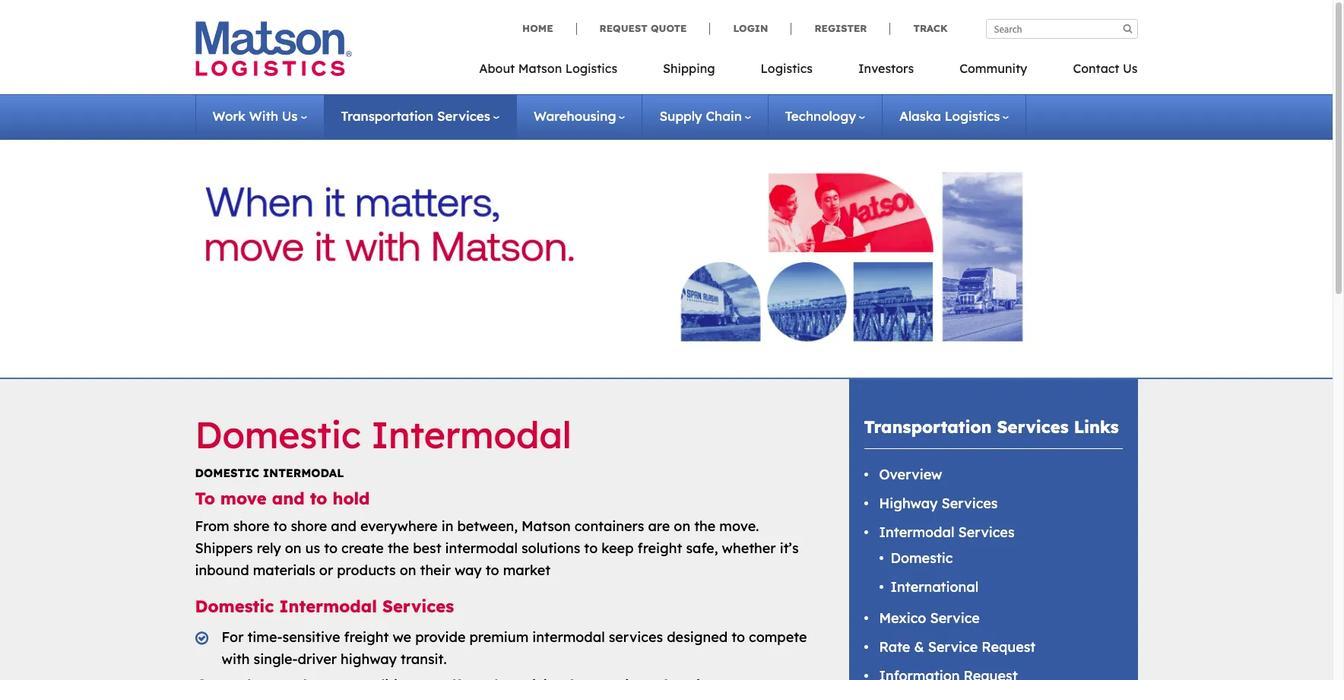 Task type: locate. For each thing, give the bounding box(es) containing it.
0 vertical spatial matson
[[519, 61, 562, 76]]

1 horizontal spatial us
[[1123, 61, 1138, 76]]

domestic
[[195, 412, 361, 458], [891, 550, 953, 567], [195, 597, 274, 618]]

1 horizontal spatial request
[[982, 639, 1036, 657]]

matson up the solutions
[[522, 518, 571, 535]]

0 vertical spatial intermodal
[[445, 540, 518, 557]]

to left "keep"
[[584, 540, 598, 557]]

premium
[[470, 629, 529, 646]]

2 horizontal spatial on
[[674, 518, 691, 535]]

services
[[437, 108, 491, 124], [998, 417, 1069, 438], [942, 495, 998, 513], [959, 524, 1015, 542], [383, 597, 454, 618]]

alaska logistics
[[900, 108, 1001, 124]]

products
[[337, 562, 396, 579]]

shore up us
[[291, 518, 327, 535]]

1 horizontal spatial the
[[695, 518, 716, 535]]

technology
[[786, 108, 857, 124]]

1 vertical spatial the
[[388, 540, 409, 557]]

supply
[[660, 108, 703, 124]]

on left us
[[285, 540, 302, 557]]

0 horizontal spatial intermodal
[[445, 540, 518, 557]]

to right us
[[324, 540, 338, 557]]

0 horizontal spatial logistics
[[566, 61, 618, 76]]

us right with
[[282, 108, 298, 124]]

and inside domestic intermodal to move and to hold
[[272, 488, 305, 509]]

and up create
[[331, 518, 357, 535]]

way
[[455, 562, 482, 579]]

contact
[[1074, 61, 1120, 76]]

1 horizontal spatial and
[[331, 518, 357, 535]]

us
[[1123, 61, 1138, 76], [282, 108, 298, 124]]

to
[[195, 488, 215, 509]]

the down 'everywhere'
[[388, 540, 409, 557]]

shore up rely
[[233, 518, 270, 535]]

us right the contact
[[1123, 61, 1138, 76]]

the up safe,
[[695, 518, 716, 535]]

shippers
[[195, 540, 253, 557]]

containers
[[575, 518, 645, 535]]

1 vertical spatial freight
[[344, 629, 389, 646]]

1 vertical spatial domestic
[[891, 550, 953, 567]]

with
[[249, 108, 278, 124]]

rate & service request link
[[880, 639, 1036, 657]]

international link
[[891, 579, 979, 596]]

services down highway services link
[[959, 524, 1015, 542]]

rate
[[880, 639, 911, 657]]

0 vertical spatial and
[[272, 488, 305, 509]]

1 vertical spatial intermodal
[[533, 629, 605, 646]]

1 horizontal spatial intermodal
[[533, 629, 605, 646]]

matson logistics image
[[195, 21, 352, 76]]

shore
[[233, 518, 270, 535], [291, 518, 327, 535]]

and inside from shore to shore and everywhere in between, matson containers are on the move. shippers rely on us to create the best intermodal solutions to keep freight safe, whether it's inbound materials or products on their way to market
[[331, 518, 357, 535]]

domestic up the international
[[891, 550, 953, 567]]

and for shore
[[331, 518, 357, 535]]

domestic up intermodal
[[195, 412, 361, 458]]

highway services link
[[880, 495, 998, 513]]

home link
[[523, 22, 576, 35]]

to right way
[[486, 562, 499, 579]]

1 vertical spatial service
[[929, 639, 978, 657]]

single-
[[254, 651, 298, 668]]

0 horizontal spatial on
[[285, 540, 302, 557]]

logistics down login
[[761, 61, 813, 76]]

intermodal
[[445, 540, 518, 557], [533, 629, 605, 646]]

investors
[[859, 61, 914, 76]]

request
[[600, 22, 648, 34], [982, 639, 1036, 657]]

alaska services image
[[205, 156, 1128, 359]]

0 vertical spatial domestic
[[195, 412, 361, 458]]

domestic link
[[891, 550, 953, 567]]

0 vertical spatial freight
[[638, 540, 683, 557]]

transportation inside "section"
[[864, 417, 992, 438]]

request quote
[[600, 22, 687, 34]]

0 horizontal spatial freight
[[344, 629, 389, 646]]

2 vertical spatial on
[[400, 562, 416, 579]]

0 vertical spatial on
[[674, 518, 691, 535]]

service
[[931, 610, 980, 628], [929, 639, 978, 657]]

transportation
[[341, 108, 434, 124], [864, 417, 992, 438]]

0 horizontal spatial transportation
[[341, 108, 434, 124]]

whether
[[722, 540, 776, 557]]

2 vertical spatial intermodal
[[279, 597, 377, 618]]

1 shore from the left
[[233, 518, 270, 535]]

supply chain
[[660, 108, 742, 124]]

rate & service request
[[880, 639, 1036, 657]]

on
[[674, 518, 691, 535], [285, 540, 302, 557], [400, 562, 416, 579]]

1 horizontal spatial shore
[[291, 518, 327, 535]]

are
[[648, 518, 670, 535]]

0 vertical spatial transportation
[[341, 108, 434, 124]]

logistics down 'community' link
[[945, 108, 1001, 124]]

create
[[342, 540, 384, 557]]

contact us link
[[1051, 56, 1138, 87]]

0 horizontal spatial request
[[600, 22, 648, 34]]

1 vertical spatial us
[[282, 108, 298, 124]]

freight
[[638, 540, 683, 557], [344, 629, 389, 646]]

logistics up warehousing link
[[566, 61, 618, 76]]

2 vertical spatial domestic
[[195, 597, 274, 618]]

freight down are
[[638, 540, 683, 557]]

2 shore from the left
[[291, 518, 327, 535]]

matson inside from shore to shore and everywhere in between, matson containers are on the move. shippers rely on us to create the best intermodal solutions to keep freight safe, whether it's inbound materials or products on their way to market
[[522, 518, 571, 535]]

on right are
[[674, 518, 691, 535]]

intermodal down between,
[[445, 540, 518, 557]]

service right &
[[929, 639, 978, 657]]

their
[[420, 562, 451, 579]]

for time-sensitive freight we provide premium intermodal services designed to compete with single-driver highway transit.
[[222, 629, 808, 668]]

keep
[[602, 540, 634, 557]]

and for move
[[272, 488, 305, 509]]

domestic intermodal services
[[195, 597, 454, 618]]

driver
[[298, 651, 337, 668]]

intermodal inside from shore to shore and everywhere in between, matson containers are on the move. shippers rely on us to create the best intermodal solutions to keep freight safe, whether it's inbound materials or products on their way to market
[[445, 540, 518, 557]]

0 vertical spatial request
[[600, 22, 648, 34]]

move
[[220, 488, 267, 509]]

matson
[[519, 61, 562, 76], [522, 518, 571, 535]]

shipping link
[[641, 56, 738, 87]]

0 horizontal spatial the
[[388, 540, 409, 557]]

services for transportation services links
[[998, 417, 1069, 438]]

freight inside from shore to shore and everywhere in between, matson containers are on the move. shippers rely on us to create the best intermodal solutions to keep freight safe, whether it's inbound materials or products on their way to market
[[638, 540, 683, 557]]

the
[[695, 518, 716, 535], [388, 540, 409, 557]]

and down intermodal
[[272, 488, 305, 509]]

domestic inside transportation services links "section"
[[891, 550, 953, 567]]

matson down home
[[519, 61, 562, 76]]

1 horizontal spatial transportation
[[864, 417, 992, 438]]

in
[[442, 518, 454, 535]]

solutions
[[522, 540, 581, 557]]

us inside top menu navigation
[[1123, 61, 1138, 76]]

to up rely
[[274, 518, 287, 535]]

services down about
[[437, 108, 491, 124]]

services up "intermodal services" link
[[942, 495, 998, 513]]

services left 'links'
[[998, 417, 1069, 438]]

on left their
[[400, 562, 416, 579]]

register
[[815, 22, 867, 34]]

0 horizontal spatial and
[[272, 488, 305, 509]]

contact us
[[1074, 61, 1138, 76]]

international
[[891, 579, 979, 596]]

intermodal
[[371, 412, 572, 458], [880, 524, 955, 542], [279, 597, 377, 618]]

logistics inside the about matson logistics link
[[566, 61, 618, 76]]

0 vertical spatial intermodal
[[371, 412, 572, 458]]

intermodal left services
[[533, 629, 605, 646]]

track
[[914, 22, 948, 34]]

with
[[222, 651, 250, 668]]

freight up highway
[[344, 629, 389, 646]]

intermodal for domestic intermodal
[[371, 412, 572, 458]]

domestic intermodal
[[195, 412, 572, 458]]

shipping
[[663, 61, 715, 76]]

1 vertical spatial request
[[982, 639, 1036, 657]]

1 vertical spatial and
[[331, 518, 357, 535]]

to down intermodal
[[310, 488, 327, 509]]

about matson logistics
[[479, 61, 618, 76]]

domestic for domestic link
[[891, 550, 953, 567]]

login
[[734, 22, 769, 34]]

service up rate & service request
[[931, 610, 980, 628]]

1 horizontal spatial freight
[[638, 540, 683, 557]]

1 horizontal spatial logistics
[[761, 61, 813, 76]]

logistics
[[566, 61, 618, 76], [761, 61, 813, 76], [945, 108, 1001, 124]]

transportation services links section
[[830, 380, 1157, 681]]

to
[[310, 488, 327, 509], [274, 518, 287, 535], [324, 540, 338, 557], [584, 540, 598, 557], [486, 562, 499, 579], [732, 629, 745, 646]]

0 horizontal spatial shore
[[233, 518, 270, 535]]

intermodal inside for time-sensitive freight we provide premium intermodal services designed to compete with single-driver highway transit.
[[533, 629, 605, 646]]

1 vertical spatial transportation
[[864, 417, 992, 438]]

2 horizontal spatial logistics
[[945, 108, 1001, 124]]

1 vertical spatial matson
[[522, 518, 571, 535]]

domestic up for
[[195, 597, 274, 618]]

intermodal services link
[[880, 524, 1015, 542]]

None search field
[[986, 19, 1138, 39]]

to left compete in the right of the page
[[732, 629, 745, 646]]

overview
[[880, 467, 943, 484]]

0 vertical spatial us
[[1123, 61, 1138, 76]]

1 vertical spatial intermodal
[[880, 524, 955, 542]]

intermodal for domestic intermodal services
[[279, 597, 377, 618]]

highway
[[880, 495, 938, 513]]



Task type: describe. For each thing, give the bounding box(es) containing it.
transportation services
[[341, 108, 491, 124]]

work with us link
[[213, 108, 307, 124]]

request inside transportation services links "section"
[[982, 639, 1036, 657]]

for
[[222, 629, 244, 646]]

domestic
[[195, 466, 259, 480]]

about
[[479, 61, 515, 76]]

us
[[305, 540, 320, 557]]

logistics inside logistics link
[[761, 61, 813, 76]]

domestic intermodal to move and to hold
[[195, 466, 370, 509]]

0 vertical spatial service
[[931, 610, 980, 628]]

services
[[609, 629, 663, 646]]

domestic for domestic intermodal
[[195, 412, 361, 458]]

intermodal
[[263, 466, 344, 480]]

services for transportation services
[[437, 108, 491, 124]]

about matson logistics link
[[479, 56, 641, 87]]

mexico service
[[880, 610, 980, 628]]

intermodal services
[[880, 524, 1015, 542]]

track link
[[890, 22, 948, 35]]

everywhere
[[360, 518, 438, 535]]

login link
[[710, 22, 791, 35]]

mexico
[[880, 610, 927, 628]]

warehousing
[[534, 108, 617, 124]]

chain
[[706, 108, 742, 124]]

safe,
[[686, 540, 718, 557]]

freight inside for time-sensitive freight we provide premium intermodal services designed to compete with single-driver highway transit.
[[344, 629, 389, 646]]

technology link
[[786, 108, 866, 124]]

between,
[[457, 518, 518, 535]]

provide
[[415, 629, 466, 646]]

register link
[[791, 22, 890, 35]]

request quote link
[[576, 22, 710, 35]]

services for intermodal services
[[959, 524, 1015, 542]]

alaska
[[900, 108, 942, 124]]

to inside domestic intermodal to move and to hold
[[310, 488, 327, 509]]

designed
[[667, 629, 728, 646]]

work
[[213, 108, 246, 124]]

hold
[[333, 488, 370, 509]]

overview link
[[880, 467, 943, 484]]

domestic for domestic intermodal services
[[195, 597, 274, 618]]

intermodal inside transportation services links "section"
[[880, 524, 955, 542]]

sensitive
[[283, 629, 340, 646]]

investors link
[[836, 56, 937, 87]]

work with us
[[213, 108, 298, 124]]

to inside for time-sensitive freight we provide premium intermodal services designed to compete with single-driver highway transit.
[[732, 629, 745, 646]]

time-
[[248, 629, 283, 646]]

0 horizontal spatial us
[[282, 108, 298, 124]]

materials
[[253, 562, 316, 579]]

highway services
[[880, 495, 998, 513]]

market
[[503, 562, 551, 579]]

from
[[195, 518, 229, 535]]

1 horizontal spatial on
[[400, 562, 416, 579]]

quote
[[651, 22, 687, 34]]

logistics link
[[738, 56, 836, 87]]

transportation services links
[[864, 417, 1119, 438]]

&
[[915, 639, 925, 657]]

transportation for transportation services links
[[864, 417, 992, 438]]

inbound
[[195, 562, 249, 579]]

mexico service link
[[880, 610, 980, 628]]

services up we
[[383, 597, 454, 618]]

search image
[[1124, 24, 1133, 33]]

transportation services link
[[341, 108, 500, 124]]

services for highway services
[[942, 495, 998, 513]]

warehousing link
[[534, 108, 626, 124]]

community link
[[937, 56, 1051, 87]]

from shore to shore and everywhere in between, matson containers are on the move. shippers rely on us to create the best intermodal solutions to keep freight safe, whether it's inbound materials or products on their way to market
[[195, 518, 799, 579]]

it's
[[780, 540, 799, 557]]

top menu navigation
[[479, 56, 1138, 87]]

1 vertical spatial on
[[285, 540, 302, 557]]

alaska logistics link
[[900, 108, 1010, 124]]

highway
[[341, 651, 397, 668]]

we
[[393, 629, 412, 646]]

compete
[[749, 629, 808, 646]]

Search search field
[[986, 19, 1138, 39]]

supply chain link
[[660, 108, 751, 124]]

community
[[960, 61, 1028, 76]]

home
[[523, 22, 553, 34]]

0 vertical spatial the
[[695, 518, 716, 535]]

or
[[319, 562, 333, 579]]

best
[[413, 540, 442, 557]]

matson inside top menu navigation
[[519, 61, 562, 76]]

move.
[[720, 518, 759, 535]]

links
[[1075, 417, 1119, 438]]

transportation for transportation services
[[341, 108, 434, 124]]

transit.
[[401, 651, 447, 668]]



Task type: vqa. For each thing, say whether or not it's contained in the screenshot.
CAN at the right top of the page
no



